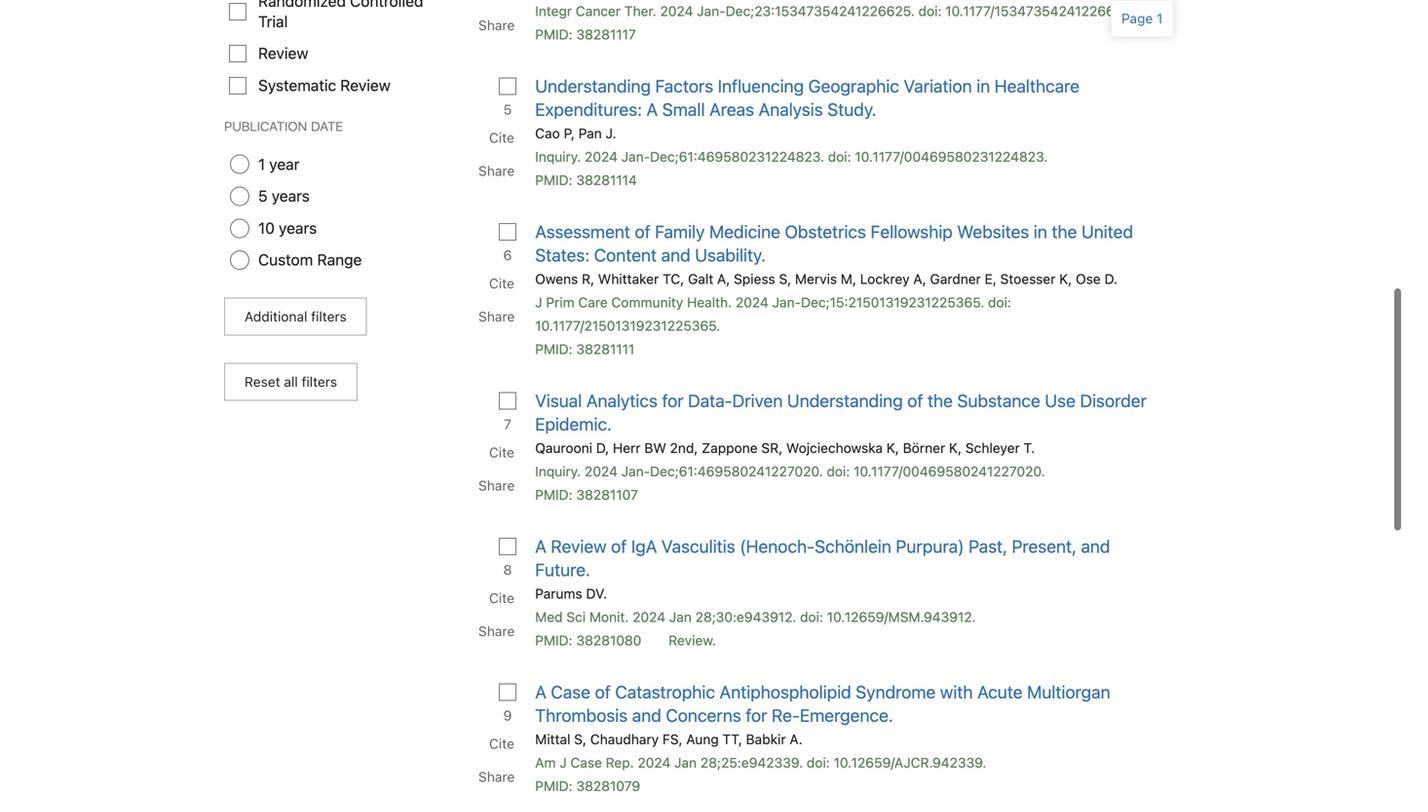 Task type: vqa. For each thing, say whether or not it's contained in the screenshot.


Task type: locate. For each thing, give the bounding box(es) containing it.
of up börner
[[908, 390, 924, 411]]

pmid: inside understanding factors influencing geographic variation in healthcare expenditures: a small areas analysis study. cao p, pan j. inquiry. 2024 jan-dec;61:469580231224823. doi: 10.1177/00469580231224823. pmid: 38281114
[[535, 172, 573, 188]]

inquiry. down qaurooni
[[535, 464, 581, 480]]

pmid: down cao
[[535, 172, 573, 188]]

lockrey
[[861, 271, 910, 287]]

variation
[[904, 76, 973, 97]]

systematic
[[258, 76, 336, 95]]

1 vertical spatial j
[[560, 755, 567, 771]]

review down trial
[[258, 44, 309, 63]]

a up thrombosis
[[535, 682, 547, 703]]

jan- down herr
[[622, 464, 650, 480]]

share button left integr
[[477, 9, 520, 42]]

share for visual analytics for data-driven understanding of the substance use disorder epidemic.
[[479, 478, 515, 494]]

jan- right ther.
[[697, 3, 726, 19]]

doi: down study. at the top
[[828, 149, 852, 165]]

trial
[[258, 12, 288, 31]]

jan- inside integr cancer ther. 2024 jan-dec;23:15347354241226625. doi: 10.1177/15347354241226625. pmid: 38281117
[[697, 3, 726, 19]]

k, left ose
[[1060, 271, 1073, 287]]

factors
[[656, 76, 714, 97]]

additional filters button
[[224, 298, 367, 336]]

cite button for a review of iga vasculitis (henoch-schönlein purpura) past, present, and future.
[[487, 582, 520, 615]]

and inside the a review of iga vasculitis (henoch-schönlein purpura) past, present, and future.
[[1082, 536, 1111, 557]]

4 share button from the top
[[477, 469, 520, 503]]

4 cite from the top
[[489, 590, 515, 606]]

doi: down wojciechowska
[[827, 464, 850, 480]]

share left am
[[479, 769, 515, 785]]

a,
[[718, 271, 731, 287], [914, 271, 927, 287]]

0 horizontal spatial 5
[[258, 187, 268, 205]]

understanding up wojciechowska
[[788, 390, 903, 411]]

medicine
[[710, 221, 781, 242]]

dec;61:469580231224823.
[[650, 149, 825, 165]]

0 vertical spatial jan
[[670, 609, 692, 625]]

review up date
[[341, 76, 391, 95]]

0 vertical spatial for
[[662, 390, 684, 411]]

1 right page
[[1157, 10, 1163, 26]]

cite button for visual analytics for data-driven understanding of the substance use disorder epidemic.
[[487, 436, 520, 469]]

1 horizontal spatial for
[[746, 705, 768, 726]]

share button for assessment of family medicine obstetrics fellowship websites in the united states: content and usability.
[[477, 300, 520, 333]]

k, up 10.1177/00469580241227020.
[[950, 440, 962, 456]]

1 cite button from the top
[[487, 121, 520, 155]]

inquiry. down cao
[[535, 149, 581, 165]]

1 vertical spatial and
[[1082, 536, 1111, 557]]

cite left cao
[[489, 130, 515, 146]]

j left prim
[[535, 294, 543, 311]]

cite for assessment of family medicine obstetrics fellowship websites in the united states: content and usability.
[[489, 275, 515, 292]]

0 vertical spatial the
[[1052, 221, 1078, 242]]

review up future.
[[551, 536, 607, 557]]

0 horizontal spatial j
[[535, 294, 543, 311]]

1 vertical spatial years
[[279, 219, 317, 237]]

0 vertical spatial j
[[535, 294, 543, 311]]

0 horizontal spatial and
[[662, 245, 691, 266]]

owens
[[535, 271, 578, 287]]

schönlein
[[815, 536, 892, 557]]

share for assessment of family medicine obstetrics fellowship websites in the united states: content and usability.
[[479, 309, 515, 325]]

3 share button from the top
[[477, 300, 520, 333]]

doi: up the variation
[[919, 3, 942, 19]]

1 inside button
[[1157, 10, 1163, 26]]

for left data-
[[662, 390, 684, 411]]

share button up '6'
[[477, 155, 520, 188]]

1 cite from the top
[[489, 130, 515, 146]]

filters group
[[224, 0, 448, 270]]

1 vertical spatial jan
[[675, 755, 697, 771]]

share down '6'
[[479, 309, 515, 325]]

in inside assessment of family medicine obstetrics fellowship websites in the united states: content and usability. owens r, whittaker tc, galt a, spiess s, mervis m, lockrey a, gardner e, stoesser k, ose d. j prim care community health. 2024 jan-dec;15:21501319231225365. doi: 10.1177/21501319231225365. pmid: 38281111
[[1034, 221, 1048, 242]]

jan down fs,
[[675, 755, 697, 771]]

2024
[[661, 3, 694, 19], [585, 149, 618, 165], [736, 294, 769, 311], [585, 464, 618, 480], [633, 609, 666, 625], [638, 755, 671, 771]]

a left small at the top of page
[[647, 99, 658, 120]]

review inside the a review of iga vasculitis (henoch-schönlein purpura) past, present, and future.
[[551, 536, 607, 557]]

a inside a case of catastrophic antiphospholipid syndrome with acute multiorgan thrombosis and concerns for re-emergence.
[[535, 682, 547, 703]]

börner
[[903, 440, 946, 456]]

case inside mittal s, chaudhary fs, aung tt, babkir a. am j case rep. 2024 jan 28;25:e942339. doi: 10.12659/ajcr.942339.
[[571, 755, 602, 771]]

1 vertical spatial filters
[[302, 374, 337, 390]]

0 horizontal spatial for
[[662, 390, 684, 411]]

5
[[504, 101, 512, 117], [258, 187, 268, 205]]

the inside visual analytics for data-driven understanding of the substance use disorder epidemic. qaurooni d, herr bw 2nd, zappone sr, wojciechowska k, börner k, schleyer t. inquiry. 2024 jan-dec;61:469580241227020. doi: 10.1177/00469580241227020. pmid: 38281107
[[928, 390, 953, 411]]

cite button down '6'
[[487, 267, 520, 300]]

dec;23:15347354241226625.
[[726, 3, 915, 19]]

cite down 9
[[489, 736, 515, 752]]

1 vertical spatial in
[[1034, 221, 1048, 242]]

of
[[635, 221, 651, 242], [908, 390, 924, 411], [611, 536, 627, 557], [595, 682, 611, 703]]

cite button left cao
[[487, 121, 520, 155]]

38281117
[[577, 26, 636, 42]]

5 for 5 years
[[258, 187, 268, 205]]

case
[[551, 682, 591, 703], [571, 755, 602, 771]]

j inside assessment of family medicine obstetrics fellowship websites in the united states: content and usability. owens r, whittaker tc, galt a, spiess s, mervis m, lockrey a, gardner e, stoesser k, ose d. j prim care community health. 2024 jan-dec;15:21501319231225365. doi: 10.1177/21501319231225365. pmid: 38281111
[[535, 294, 543, 311]]

cite button down 7
[[487, 436, 520, 469]]

in right websites
[[1034, 221, 1048, 242]]

years up 10 years
[[272, 187, 310, 205]]

filters right "all"
[[302, 374, 337, 390]]

doi: inside mittal s, chaudhary fs, aung tt, babkir a. am j case rep. 2024 jan 28;25:e942339. doi: 10.12659/ajcr.942339.
[[807, 755, 830, 771]]

reset
[[245, 374, 280, 390]]

4 share from the top
[[479, 478, 515, 494]]

0 horizontal spatial in
[[977, 76, 991, 97]]

jan
[[670, 609, 692, 625], [675, 755, 697, 771]]

3 pmid: from the top
[[535, 341, 573, 357]]

jan- up 38281114
[[622, 149, 650, 165]]

0 vertical spatial filters
[[311, 309, 347, 325]]

1 inquiry. from the top
[[535, 149, 581, 165]]

1 vertical spatial the
[[928, 390, 953, 411]]

emergence.
[[800, 705, 894, 726]]

tc,
[[663, 271, 685, 287]]

2 vertical spatial a
[[535, 682, 547, 703]]

a up future.
[[535, 536, 547, 557]]

0 vertical spatial case
[[551, 682, 591, 703]]

inquiry.
[[535, 149, 581, 165], [535, 464, 581, 480]]

share
[[479, 17, 515, 33], [479, 163, 515, 179], [479, 309, 515, 325], [479, 478, 515, 494], [479, 623, 515, 640], [479, 769, 515, 785]]

understanding up expenditures:
[[535, 76, 651, 97]]

0 horizontal spatial a,
[[718, 271, 731, 287]]

filters right additional
[[311, 309, 347, 325]]

doi: down e,
[[989, 294, 1012, 311]]

9
[[504, 708, 512, 724]]

jan-
[[697, 3, 726, 19], [622, 149, 650, 165], [773, 294, 801, 311], [622, 464, 650, 480]]

6 share button from the top
[[477, 761, 520, 793]]

understanding factors influencing geographic variation in healthcare expenditures: a small areas analysis study. cao p, pan j. inquiry. 2024 jan-dec;61:469580231224823. doi: 10.1177/00469580231224823. pmid: 38281114
[[535, 76, 1080, 188]]

share button for understanding factors influencing geographic variation in healthcare expenditures: a small areas analysis study.
[[477, 155, 520, 188]]

cite down 7
[[489, 445, 515, 461]]

cite button down 9
[[487, 728, 520, 761]]

page 1
[[1122, 10, 1163, 26]]

5 up the 10
[[258, 187, 268, 205]]

controlled
[[350, 0, 424, 10]]

1 horizontal spatial s,
[[779, 271, 792, 287]]

2024 down spiess
[[736, 294, 769, 311]]

3 cite from the top
[[489, 445, 515, 461]]

cite button for a case of catastrophic antiphospholipid syndrome with acute multiorgan thrombosis and concerns for re-emergence.
[[487, 728, 520, 761]]

1 horizontal spatial 1
[[1157, 10, 1163, 26]]

1 vertical spatial 5
[[258, 187, 268, 205]]

1 horizontal spatial understanding
[[788, 390, 903, 411]]

cite button down 8
[[487, 582, 520, 615]]

cite
[[489, 130, 515, 146], [489, 275, 515, 292], [489, 445, 515, 461], [489, 590, 515, 606], [489, 736, 515, 752]]

1 vertical spatial a
[[535, 536, 547, 557]]

epidemic.
[[535, 414, 612, 435]]

of inside assessment of family medicine obstetrics fellowship websites in the united states: content and usability. owens r, whittaker tc, galt a, spiess s, mervis m, lockrey a, gardner e, stoesser k, ose d. j prim care community health. 2024 jan-dec;15:21501319231225365. doi: 10.1177/21501319231225365. pmid: 38281111
[[635, 221, 651, 242]]

4 cite button from the top
[[487, 582, 520, 615]]

a inside the a review of iga vasculitis (henoch-schönlein purpura) past, present, and future.
[[535, 536, 547, 557]]

0 horizontal spatial s,
[[574, 732, 587, 748]]

share button down '6'
[[477, 300, 520, 333]]

pmid: inside integr cancer ther. 2024 jan-dec;23:15347354241226625. doi: 10.1177/15347354241226625. pmid: 38281117
[[535, 26, 573, 42]]

d.
[[1105, 271, 1118, 287]]

5 share button from the top
[[477, 615, 520, 648]]

data-
[[688, 390, 733, 411]]

0 horizontal spatial the
[[928, 390, 953, 411]]

2024 up 38281114
[[585, 149, 618, 165]]

dec;15:21501319231225365.
[[801, 294, 985, 311]]

1 horizontal spatial review
[[341, 76, 391, 95]]

2 pmid: from the top
[[535, 172, 573, 188]]

5 inside the filters group
[[258, 187, 268, 205]]

2 horizontal spatial review
[[551, 536, 607, 557]]

filters inside button
[[311, 309, 347, 325]]

dec;61:469580241227020.
[[650, 464, 823, 480]]

1 horizontal spatial the
[[1052, 221, 1078, 242]]

the up börner
[[928, 390, 953, 411]]

5 share from the top
[[479, 623, 515, 640]]

share left integr
[[479, 17, 515, 33]]

2 inquiry. from the top
[[535, 464, 581, 480]]

the left united
[[1052, 221, 1078, 242]]

for up babkir
[[746, 705, 768, 726]]

united
[[1082, 221, 1134, 242]]

share button left med
[[477, 615, 520, 648]]

0 vertical spatial understanding
[[535, 76, 651, 97]]

share up '6'
[[479, 163, 515, 179]]

d,
[[596, 440, 610, 456]]

6 share from the top
[[479, 769, 515, 785]]

0 horizontal spatial review
[[258, 44, 309, 63]]

share button for a case of catastrophic antiphospholipid syndrome with acute multiorgan thrombosis and concerns for re-emergence.
[[477, 761, 520, 793]]

catastrophic
[[615, 682, 716, 703]]

2024 right ther.
[[661, 3, 694, 19]]

5 cite button from the top
[[487, 728, 520, 761]]

2nd,
[[670, 440, 698, 456]]

inquiry. inside visual analytics for data-driven understanding of the substance use disorder epidemic. qaurooni d, herr bw 2nd, zappone sr, wojciechowska k, börner k, schleyer t. inquiry. 2024 jan-dec;61:469580241227020. doi: 10.1177/00469580241227020. pmid: 38281107
[[535, 464, 581, 480]]

in inside understanding factors influencing geographic variation in healthcare expenditures: a small areas analysis study. cao p, pan j. inquiry. 2024 jan-dec;61:469580231224823. doi: 10.1177/00469580231224823. pmid: 38281114
[[977, 76, 991, 97]]

filters
[[311, 309, 347, 325], [302, 374, 337, 390]]

8
[[504, 562, 512, 578]]

5 left expenditures:
[[504, 101, 512, 117]]

additional filters
[[245, 309, 347, 325]]

re-
[[772, 705, 800, 726]]

1 horizontal spatial a,
[[914, 271, 927, 287]]

share down 7
[[479, 478, 515, 494]]

acute
[[978, 682, 1023, 703]]

and
[[662, 245, 691, 266], [1082, 536, 1111, 557]]

1 vertical spatial case
[[571, 755, 602, 771]]

analysis
[[759, 99, 823, 120]]

1 horizontal spatial j
[[560, 755, 567, 771]]

assessment of family medicine obstetrics fellowship websites in the united states: content and usability. owens r, whittaker tc, galt a, spiess s, mervis m, lockrey a, gardner e, stoesser k, ose d. j prim care community health. 2024 jan-dec;15:21501319231225365. doi: 10.1177/21501319231225365. pmid: 38281111
[[535, 221, 1134, 357]]

cite down 8
[[489, 590, 515, 606]]

doi:
[[919, 3, 942, 19], [828, 149, 852, 165], [989, 294, 1012, 311], [827, 464, 850, 480], [800, 609, 824, 625], [807, 755, 830, 771]]

3 share from the top
[[479, 309, 515, 325]]

j right am
[[560, 755, 567, 771]]

s, down thrombosis
[[574, 732, 587, 748]]

in
[[977, 76, 991, 97], [1034, 221, 1048, 242]]

doi: down the a review of iga vasculitis (henoch-schönlein purpura) past, present, and future. at bottom
[[800, 609, 824, 625]]

for inside a case of catastrophic antiphospholipid syndrome with acute multiorgan thrombosis and concerns for re-emergence.
[[746, 705, 768, 726]]

and right present,
[[1082, 536, 1111, 557]]

1 vertical spatial s,
[[574, 732, 587, 748]]

0 vertical spatial 1
[[1157, 10, 1163, 26]]

of up content
[[635, 221, 651, 242]]

0 vertical spatial in
[[977, 76, 991, 97]]

p,
[[564, 125, 575, 141]]

jan- down mervis
[[773, 294, 801, 311]]

share left med
[[479, 623, 515, 640]]

a, right lockrey
[[914, 271, 927, 287]]

0 vertical spatial 5
[[504, 101, 512, 117]]

2024 down d, at bottom left
[[585, 464, 618, 480]]

jan up review.
[[670, 609, 692, 625]]

2 share button from the top
[[477, 155, 520, 188]]

analytics
[[587, 390, 658, 411]]

1 vertical spatial review
[[341, 76, 391, 95]]

and inside assessment of family medicine obstetrics fellowship websites in the united states: content and usability. owens r, whittaker tc, galt a, spiess s, mervis m, lockrey a, gardner e, stoesser k, ose d. j prim care community health. 2024 jan-dec;15:21501319231225365. doi: 10.1177/21501319231225365. pmid: 38281111
[[662, 245, 691, 266]]

1 vertical spatial inquiry.
[[535, 464, 581, 480]]

0 vertical spatial a
[[647, 99, 658, 120]]

years right the 10
[[279, 219, 317, 237]]

jan- inside understanding factors influencing geographic variation in healthcare expenditures: a small areas analysis study. cao p, pan j. inquiry. 2024 jan-dec;61:469580231224823. doi: 10.1177/00469580231224823. pmid: 38281114
[[622, 149, 650, 165]]

2 vertical spatial review
[[551, 536, 607, 557]]

share button
[[477, 9, 520, 42], [477, 155, 520, 188], [477, 300, 520, 333], [477, 469, 520, 503], [477, 615, 520, 648], [477, 761, 520, 793]]

1 vertical spatial for
[[746, 705, 768, 726]]

and down family
[[662, 245, 691, 266]]

of left iga
[[611, 536, 627, 557]]

pmid: down integr
[[535, 26, 573, 42]]

2 share from the top
[[479, 163, 515, 179]]

s, right spiess
[[779, 271, 792, 287]]

select to open a dropdown and enter a custom date range. element
[[229, 250, 448, 270]]

a, right galt
[[718, 271, 731, 287]]

38281080
[[577, 633, 642, 649]]

usability.
[[695, 245, 766, 266]]

k, left börner
[[887, 440, 900, 456]]

doi: inside visual analytics for data-driven understanding of the substance use disorder epidemic. qaurooni d, herr bw 2nd, zappone sr, wojciechowska k, börner k, schleyer t. inquiry. 2024 jan-dec;61:469580241227020. doi: 10.1177/00469580241227020. pmid: 38281107
[[827, 464, 850, 480]]

in right the variation
[[977, 76, 991, 97]]

1 horizontal spatial and
[[1082, 536, 1111, 557]]

page 1 button
[[1111, 0, 1174, 37]]

2024 down fs,
[[638, 755, 671, 771]]

2 a, from the left
[[914, 271, 927, 287]]

of inside visual analytics for data-driven understanding of the substance use disorder epidemic. qaurooni d, herr bw 2nd, zappone sr, wojciechowska k, börner k, schleyer t. inquiry. 2024 jan-dec;61:469580241227020. doi: 10.1177/00469580241227020. pmid: 38281107
[[908, 390, 924, 411]]

filters inside 'button'
[[302, 374, 337, 390]]

0 vertical spatial years
[[272, 187, 310, 205]]

2 cite from the top
[[489, 275, 515, 292]]

chaudhary
[[591, 732, 659, 748]]

3 cite button from the top
[[487, 436, 520, 469]]

of up thrombosis
[[595, 682, 611, 703]]

case up thrombosis
[[551, 682, 591, 703]]

custom range
[[258, 251, 362, 269]]

1 left year at top
[[258, 155, 265, 173]]

2024 inside mittal s, chaudhary fs, aung tt, babkir a. am j case rep. 2024 jan 28;25:e942339. doi: 10.12659/ajcr.942339.
[[638, 755, 671, 771]]

community
[[612, 294, 684, 311]]

j.
[[606, 125, 617, 141]]

5 pmid: from the top
[[535, 633, 573, 649]]

pmid: down qaurooni
[[535, 487, 573, 503]]

1 vertical spatial understanding
[[788, 390, 903, 411]]

pmid: down prim
[[535, 341, 573, 357]]

case left rep.
[[571, 755, 602, 771]]

0 horizontal spatial 1
[[258, 155, 265, 173]]

a for review
[[535, 536, 547, 557]]

1 horizontal spatial in
[[1034, 221, 1048, 242]]

4 pmid: from the top
[[535, 487, 573, 503]]

pmid: down med
[[535, 633, 573, 649]]

years for 10 years
[[279, 219, 317, 237]]

1 vertical spatial 1
[[258, 155, 265, 173]]

share button down 7
[[477, 469, 520, 503]]

0 horizontal spatial k,
[[887, 440, 900, 456]]

2024 right the 'monit.'
[[633, 609, 666, 625]]

2 horizontal spatial k,
[[1060, 271, 1073, 287]]

past,
[[969, 536, 1008, 557]]

5 cite from the top
[[489, 736, 515, 752]]

schleyer
[[966, 440, 1020, 456]]

1 pmid: from the top
[[535, 26, 573, 42]]

38281114
[[577, 172, 637, 188]]

the
[[1052, 221, 1078, 242], [928, 390, 953, 411]]

10.1177/15347354241226625.
[[946, 3, 1135, 19]]

the inside assessment of family medicine obstetrics fellowship websites in the united states: content and usability. owens r, whittaker tc, galt a, spiess s, mervis m, lockrey a, gardner e, stoesser k, ose d. j prim care community health. 2024 jan-dec;15:21501319231225365. doi: 10.1177/21501319231225365. pmid: 38281111
[[1052, 221, 1078, 242]]

0 vertical spatial and
[[662, 245, 691, 266]]

family
[[655, 221, 705, 242]]

0 horizontal spatial understanding
[[535, 76, 651, 97]]

cite button
[[487, 121, 520, 155], [487, 267, 520, 300], [487, 436, 520, 469], [487, 582, 520, 615], [487, 728, 520, 761]]

t.
[[1024, 440, 1035, 456]]

review for a review of iga vasculitis (henoch-schönlein purpura) past, present, and future.
[[551, 536, 607, 557]]

k, inside assessment of family medicine obstetrics fellowship websites in the united states: content and usability. owens r, whittaker tc, galt a, spiess s, mervis m, lockrey a, gardner e, stoesser k, ose d. j prim care community health. 2024 jan-dec;15:21501319231225365. doi: 10.1177/21501319231225365. pmid: 38281111
[[1060, 271, 1073, 287]]

1
[[1157, 10, 1163, 26], [258, 155, 265, 173]]

a inside understanding factors influencing geographic variation in healthcare expenditures: a small areas analysis study. cao p, pan j. inquiry. 2024 jan-dec;61:469580231224823. doi: 10.1177/00469580231224823. pmid: 38281114
[[647, 99, 658, 120]]

parums
[[535, 586, 583, 602]]

1 horizontal spatial 5
[[504, 101, 512, 117]]

a review of iga vasculitis (henoch-schönlein purpura) past, present, and future. link
[[535, 535, 1167, 582]]

share button left am
[[477, 761, 520, 793]]

cite down '6'
[[489, 275, 515, 292]]

visual analytics for data-driven understanding of the substance use disorder epidemic. link
[[535, 389, 1167, 436]]

doi: down 'emergence.'
[[807, 755, 830, 771]]

review for systematic review
[[341, 76, 391, 95]]

0 vertical spatial s,
[[779, 271, 792, 287]]

2 cite button from the top
[[487, 267, 520, 300]]

share button for visual analytics for data-driven understanding of the substance use disorder epidemic.
[[477, 469, 520, 503]]

0 vertical spatial inquiry.
[[535, 149, 581, 165]]



Task type: describe. For each thing, give the bounding box(es) containing it.
28;30:e943912.
[[696, 609, 797, 625]]

range
[[317, 251, 362, 269]]

38281107
[[577, 487, 638, 503]]

additional
[[245, 309, 308, 325]]

mervis
[[796, 271, 838, 287]]

ose
[[1076, 271, 1101, 287]]

areas
[[710, 99, 755, 120]]

prim
[[546, 294, 575, 311]]

1 share button from the top
[[477, 9, 520, 42]]

cite for visual analytics for data-driven understanding of the substance use disorder epidemic.
[[489, 445, 515, 461]]

28;25:e942339.
[[701, 755, 803, 771]]

understanding inside visual analytics for data-driven understanding of the substance use disorder epidemic. qaurooni d, herr bw 2nd, zappone sr, wojciechowska k, börner k, schleyer t. inquiry. 2024 jan-dec;61:469580241227020. doi: 10.1177/00469580241227020. pmid: 38281107
[[788, 390, 903, 411]]

visual analytics for data-driven understanding of the substance use disorder epidemic. qaurooni d, herr bw 2nd, zappone sr, wojciechowska k, börner k, schleyer t. inquiry. 2024 jan-dec;61:469580241227020. doi: 10.1177/00469580241227020. pmid: 38281107
[[535, 390, 1147, 503]]

publication date
[[224, 116, 343, 134]]

pmid: inside visual analytics for data-driven understanding of the substance use disorder epidemic. qaurooni d, herr bw 2nd, zappone sr, wojciechowska k, börner k, schleyer t. inquiry. 2024 jan-dec;61:469580241227020. doi: 10.1177/00469580241227020. pmid: 38281107
[[535, 487, 573, 503]]

case inside a case of catastrophic antiphospholipid syndrome with acute multiorgan thrombosis and concerns for re-emergence.
[[551, 682, 591, 703]]

1 inside the filters group
[[258, 155, 265, 173]]

reset all filters button
[[224, 363, 358, 401]]

disorder
[[1081, 390, 1147, 411]]

rep.
[[606, 755, 634, 771]]

5 for 5
[[504, 101, 512, 117]]

1 a, from the left
[[718, 271, 731, 287]]

for inside visual analytics for data-driven understanding of the substance use disorder epidemic. qaurooni d, herr bw 2nd, zappone sr, wojciechowska k, börner k, schleyer t. inquiry. 2024 jan-dec;61:469580241227020. doi: 10.1177/00469580241227020. pmid: 38281107
[[662, 390, 684, 411]]

j inside mittal s, chaudhary fs, aung tt, babkir a. am j case rep. 2024 jan 28;25:e942339. doi: 10.12659/ajcr.942339.
[[560, 755, 567, 771]]

expenditures:
[[535, 99, 642, 120]]

cancer
[[576, 3, 621, 19]]

visual
[[535, 390, 582, 411]]

date
[[311, 116, 343, 134]]

pan
[[579, 125, 602, 141]]

inquiry. inside understanding factors influencing geographic variation in healthcare expenditures: a small areas analysis study. cao p, pan j. inquiry. 2024 jan-dec;61:469580231224823. doi: 10.1177/00469580231224823. pmid: 38281114
[[535, 149, 581, 165]]

1 share from the top
[[479, 17, 515, 33]]

integr cancer ther. 2024 jan-dec;23:15347354241226625. doi: 10.1177/15347354241226625. pmid: 38281117
[[535, 3, 1135, 42]]

5 years
[[258, 187, 310, 205]]

understanding inside understanding factors influencing geographic variation in healthcare expenditures: a small areas analysis study. cao p, pan j. inquiry. 2024 jan-dec;61:469580231224823. doi: 10.1177/00469580231224823. pmid: 38281114
[[535, 76, 651, 97]]

aung
[[687, 732, 719, 748]]

2024 inside assessment of family medicine obstetrics fellowship websites in the united states: content and usability. owens r, whittaker tc, galt a, spiess s, mervis m, lockrey a, gardner e, stoesser k, ose d. j prim care community health. 2024 jan-dec;15:21501319231225365. doi: 10.1177/21501319231225365. pmid: 38281111
[[736, 294, 769, 311]]

jan- inside visual analytics for data-driven understanding of the substance use disorder epidemic. qaurooni d, herr bw 2nd, zappone sr, wojciechowska k, börner k, schleyer t. inquiry. 2024 jan-dec;61:469580241227020. doi: 10.1177/00469580241227020. pmid: 38281107
[[622, 464, 650, 480]]

geographic
[[809, 76, 900, 97]]

herr
[[613, 440, 641, 456]]

10.1177/00469580241227020.
[[854, 464, 1046, 480]]

a case of catastrophic antiphospholipid syndrome with acute multiorgan thrombosis and concerns for re-emergence. link
[[535, 681, 1167, 728]]

s, inside mittal s, chaudhary fs, aung tt, babkir a. am j case rep. 2024 jan 28;25:e942339. doi: 10.12659/ajcr.942339.
[[574, 732, 587, 748]]

2024 inside visual analytics for data-driven understanding of the substance use disorder epidemic. qaurooni d, herr bw 2nd, zappone sr, wojciechowska k, börner k, schleyer t. inquiry. 2024 jan-dec;61:469580241227020. doi: 10.1177/00469580241227020. pmid: 38281107
[[585, 464, 618, 480]]

10.1177/00469580231224823.
[[855, 149, 1048, 165]]

m,
[[841, 271, 857, 287]]

a review of iga vasculitis (henoch-schönlein purpura) past, present, and future.
[[535, 536, 1111, 581]]

of inside a case of catastrophic antiphospholipid syndrome with acute multiorgan thrombosis and concerns for re-emergence.
[[595, 682, 611, 703]]

vasculitis
[[662, 536, 736, 557]]

cite for a review of iga vasculitis (henoch-schönlein purpura) past, present, and future.
[[489, 590, 515, 606]]

thrombosis
[[535, 705, 628, 726]]

share for a review of iga vasculitis (henoch-schönlein purpura) past, present, and future.
[[479, 623, 515, 640]]

cite for a case of catastrophic antiphospholipid syndrome with acute multiorgan thrombosis and concerns for re-emergence.
[[489, 736, 515, 752]]

sci
[[567, 609, 586, 625]]

doi: inside understanding factors influencing geographic variation in healthcare expenditures: a small areas analysis study. cao p, pan j. inquiry. 2024 jan-dec;61:469580231224823. doi: 10.1177/00469580231224823. pmid: 38281114
[[828, 149, 852, 165]]

stoesser
[[1001, 271, 1056, 287]]

zappone
[[702, 440, 758, 456]]

mittal
[[535, 732, 571, 748]]

10.12659/msm.943912.
[[827, 609, 976, 625]]

2024 inside understanding factors influencing geographic variation in healthcare expenditures: a small areas analysis study. cao p, pan j. inquiry. 2024 jan-dec;61:469580231224823. doi: 10.1177/00469580231224823. pmid: 38281114
[[585, 149, 618, 165]]

share button for a review of iga vasculitis (henoch-schönlein purpura) past, present, and future.
[[477, 615, 520, 648]]

jan inside parums dv. med sci monit. 2024 jan 28;30:e943912. doi: 10.12659/msm.943912. pmid: 38281080
[[670, 609, 692, 625]]

pmid: inside assessment of family medicine obstetrics fellowship websites in the united states: content and usability. owens r, whittaker tc, galt a, spiess s, mervis m, lockrey a, gardner e, stoesser k, ose d. j prim care community health. 2024 jan-dec;15:21501319231225365. doi: 10.1177/21501319231225365. pmid: 38281111
[[535, 341, 573, 357]]

2024 inside integr cancer ther. 2024 jan-dec;23:15347354241226625. doi: 10.1177/15347354241226625. pmid: 38281117
[[661, 3, 694, 19]]

pmid: inside parums dv. med sci monit. 2024 jan 28;30:e943912. doi: 10.12659/msm.943912. pmid: 38281080
[[535, 633, 573, 649]]

s, inside assessment of family medicine obstetrics fellowship websites in the united states: content and usability. owens r, whittaker tc, galt a, spiess s, mervis m, lockrey a, gardner e, stoesser k, ose d. j prim care community health. 2024 jan-dec;15:21501319231225365. doi: 10.1177/21501319231225365. pmid: 38281111
[[779, 271, 792, 287]]

websites
[[958, 221, 1030, 242]]

share for a case of catastrophic antiphospholipid syndrome with acute multiorgan thrombosis and concerns for re-emergence.
[[479, 769, 515, 785]]

present,
[[1012, 536, 1077, 557]]

monit.
[[590, 609, 629, 625]]

cite for understanding factors influencing geographic variation in healthcare expenditures: a small areas analysis study.
[[489, 130, 515, 146]]

page
[[1122, 10, 1154, 26]]

spiess
[[734, 271, 776, 287]]

and concerns
[[632, 705, 742, 726]]

future.
[[535, 560, 591, 581]]

assessment
[[535, 221, 631, 242]]

10.12659/ajcr.942339.
[[834, 755, 987, 771]]

cite button for understanding factors influencing geographic variation in healthcare expenditures: a small areas analysis study.
[[487, 121, 520, 155]]

wojciechowska
[[787, 440, 883, 456]]

understanding factors influencing geographic variation in healthcare expenditures: a small areas analysis study. link
[[535, 75, 1167, 121]]

babkir
[[746, 732, 786, 748]]

10.1177/21501319231225365.
[[535, 318, 721, 334]]

1 horizontal spatial k,
[[950, 440, 962, 456]]

healthcare
[[995, 76, 1080, 97]]

cite button for assessment of family medicine obstetrics fellowship websites in the united states: content and usability.
[[487, 267, 520, 300]]

substance
[[958, 390, 1041, 411]]

share for understanding factors influencing geographic variation in healthcare expenditures: a small areas analysis study.
[[479, 163, 515, 179]]

all
[[284, 374, 298, 390]]

38281111
[[577, 341, 635, 357]]

fellowship
[[871, 221, 953, 242]]

use
[[1045, 390, 1076, 411]]

ther.
[[625, 3, 657, 19]]

(henoch-
[[740, 536, 815, 557]]

sr,
[[762, 440, 783, 456]]

a.
[[790, 732, 803, 748]]

obstetrics
[[785, 221, 867, 242]]

doi: inside integr cancer ther. 2024 jan-dec;23:15347354241226625. doi: 10.1177/15347354241226625. pmid: 38281117
[[919, 3, 942, 19]]

randomized
[[258, 0, 346, 10]]

bw
[[645, 440, 667, 456]]

parums dv. med sci monit. 2024 jan 28;30:e943912. doi: 10.12659/msm.943912. pmid: 38281080
[[535, 586, 976, 649]]

small
[[663, 99, 705, 120]]

randomized controlled trial
[[258, 0, 424, 31]]

study.
[[828, 99, 877, 120]]

2024 inside parums dv. med sci monit. 2024 jan 28;30:e943912. doi: 10.12659/msm.943912. pmid: 38281080
[[633, 609, 666, 625]]

0 vertical spatial review
[[258, 44, 309, 63]]

doi: inside parums dv. med sci monit. 2024 jan 28;30:e943912. doi: 10.12659/msm.943912. pmid: 38281080
[[800, 609, 824, 625]]

6
[[504, 247, 512, 263]]

of inside the a review of iga vasculitis (henoch-schönlein purpura) past, present, and future.
[[611, 536, 627, 557]]

doi: inside assessment of family medicine obstetrics fellowship websites in the united states: content and usability. owens r, whittaker tc, galt a, spiess s, mervis m, lockrey a, gardner e, stoesser k, ose d. j prim care community health. 2024 jan-dec;15:21501319231225365. doi: 10.1177/21501319231225365. pmid: 38281111
[[989, 294, 1012, 311]]

tt,
[[723, 732, 743, 748]]

jan- inside assessment of family medicine obstetrics fellowship websites in the united states: content and usability. owens r, whittaker tc, galt a, spiess s, mervis m, lockrey a, gardner e, stoesser k, ose d. j prim care community health. 2024 jan-dec;15:21501319231225365. doi: 10.1177/21501319231225365. pmid: 38281111
[[773, 294, 801, 311]]

jan inside mittal s, chaudhary fs, aung tt, babkir a. am j case rep. 2024 jan 28;25:e942339. doi: 10.12659/ajcr.942339.
[[675, 755, 697, 771]]

antiphospholipid
[[720, 682, 852, 703]]

r,
[[582, 271, 595, 287]]

am
[[535, 755, 556, 771]]

years for 5 years
[[272, 187, 310, 205]]

a for case
[[535, 682, 547, 703]]

multiorgan
[[1028, 682, 1111, 703]]

custom
[[258, 251, 313, 269]]

1 year
[[258, 155, 300, 173]]

fs,
[[663, 732, 683, 748]]



